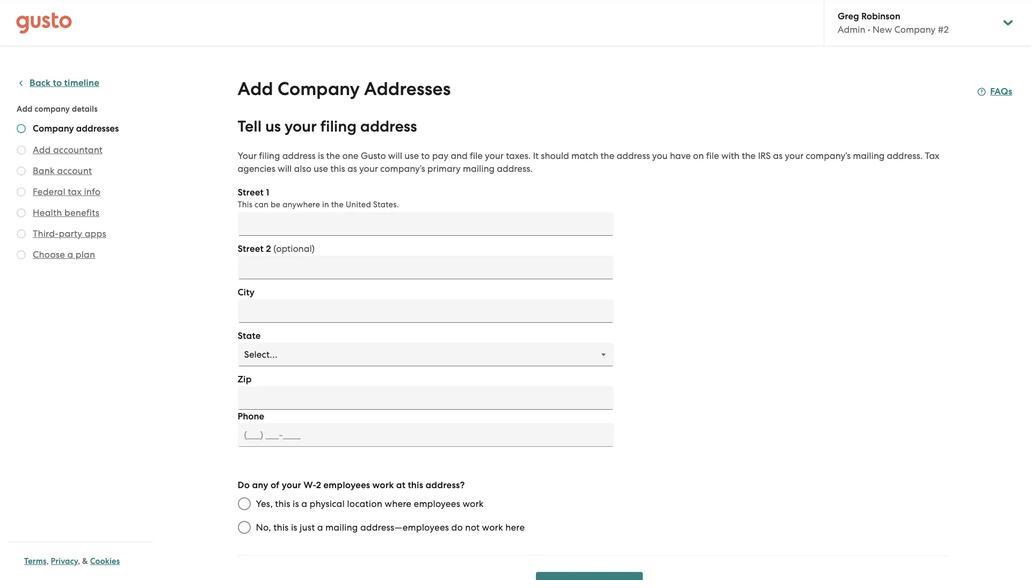 Task type: describe. For each thing, give the bounding box(es) containing it.
no, this is just a mailing address—employees do not work here
[[256, 522, 525, 533]]

choose
[[33, 249, 65, 260]]

add for add company addresses
[[238, 78, 273, 100]]

be
[[271, 200, 281, 210]]

account
[[57, 165, 92, 176]]

add accountant button
[[33, 143, 103, 156]]

third-party apps
[[33, 228, 106, 239]]

zip
[[238, 374, 252, 385]]

0 vertical spatial address.
[[887, 150, 923, 161]]

check image for bank
[[17, 167, 26, 176]]

1 , from the left
[[47, 557, 49, 566]]

choose a plan
[[33, 249, 95, 260]]

yes, this is a physical location where employees work
[[256, 499, 484, 509]]

third-party apps button
[[33, 227, 106, 240]]

on
[[693, 150, 704, 161]]

greg
[[838, 11, 859, 22]]

No, this is just a mailing address—employees do not work here radio
[[232, 516, 256, 539]]

w-
[[304, 480, 316, 491]]

addresses
[[76, 123, 119, 134]]

you
[[652, 150, 668, 161]]

a inside button
[[67, 249, 73, 260]]

this right at
[[408, 480, 423, 491]]

0 vertical spatial employees
[[324, 480, 370, 491]]

this right no,
[[274, 522, 289, 533]]

apps
[[85, 228, 106, 239]]

2 horizontal spatial a
[[317, 522, 323, 533]]

is for a
[[293, 499, 299, 509]]

1 vertical spatial as
[[348, 163, 357, 174]]

back to timeline button
[[17, 77, 99, 90]]

Yes, this is a physical location where employees work radio
[[232, 492, 256, 516]]

check image for third-
[[17, 229, 26, 239]]

city
[[238, 287, 255, 298]]

agencies
[[238, 163, 276, 174]]

party
[[59, 228, 82, 239]]

tell us your filing address
[[238, 117, 417, 136]]

tax
[[68, 186, 82, 197]]

do any of your w-2 employees work at this address?
[[238, 480, 465, 491]]

robinson
[[862, 11, 901, 22]]

check image for health
[[17, 208, 26, 218]]

company inside list
[[33, 123, 74, 134]]

tax
[[925, 150, 940, 161]]

terms
[[24, 557, 47, 566]]

state
[[238, 330, 261, 342]]

0 vertical spatial company's
[[806, 150, 851, 161]]

street 2 (optional)
[[238, 243, 315, 255]]

2 vertical spatial work
[[482, 522, 503, 533]]

1 horizontal spatial mailing
[[463, 163, 495, 174]]

taxes.
[[506, 150, 531, 161]]

have
[[670, 150, 691, 161]]

do
[[452, 522, 463, 533]]

privacy
[[51, 557, 78, 566]]

your down gusto
[[359, 163, 378, 174]]

accountant
[[53, 145, 103, 155]]

not
[[465, 522, 480, 533]]

primary
[[428, 163, 461, 174]]

check image for add
[[17, 146, 26, 155]]

match
[[572, 150, 598, 161]]

no,
[[256, 522, 271, 533]]

1 vertical spatial company
[[278, 78, 360, 100]]

states.
[[373, 200, 399, 210]]

irs
[[758, 150, 771, 161]]

bank account
[[33, 165, 92, 176]]

the left one
[[326, 150, 340, 161]]

•
[[868, 24, 871, 35]]

faqs
[[991, 86, 1013, 97]]

your filing address is the one gusto will use to pay and file your taxes. it should match the address you have on file with the irs as your company's mailing address. tax agencies will also use this as your company's primary mailing address.
[[238, 150, 940, 174]]

0 horizontal spatial 2
[[266, 243, 271, 255]]

choose a plan button
[[33, 248, 95, 261]]

add for add company details
[[17, 104, 33, 114]]

0 vertical spatial will
[[388, 150, 402, 161]]

company addresses
[[33, 123, 119, 134]]

benefits
[[64, 207, 99, 218]]

terms link
[[24, 557, 47, 566]]

Street 2 field
[[238, 256, 614, 279]]

address?
[[426, 480, 465, 491]]

company
[[35, 104, 70, 114]]

1 file from the left
[[470, 150, 483, 161]]

1 vertical spatial company's
[[380, 163, 425, 174]]

one
[[342, 150, 359, 161]]

add accountant
[[33, 145, 103, 155]]

1 horizontal spatial use
[[405, 150, 419, 161]]

bank account button
[[33, 164, 92, 177]]

federal tax info button
[[33, 185, 101, 198]]

new
[[873, 24, 892, 35]]

federal
[[33, 186, 65, 197]]

tell
[[238, 117, 262, 136]]

the left irs
[[742, 150, 756, 161]]

should
[[541, 150, 569, 161]]

this
[[238, 200, 253, 210]]

just
[[300, 522, 315, 533]]

do
[[238, 480, 250, 491]]

and
[[451, 150, 468, 161]]

back
[[30, 77, 51, 89]]

is for just
[[291, 522, 297, 533]]

check image for federal
[[17, 187, 26, 197]]

1 vertical spatial employees
[[414, 499, 460, 509]]

address—employees
[[360, 522, 449, 533]]

this right yes,
[[275, 499, 290, 509]]

add company addresses
[[238, 78, 451, 100]]

(optional)
[[273, 243, 315, 254]]

street for 1
[[238, 187, 264, 198]]



Task type: vqa. For each thing, say whether or not it's contained in the screenshot.
'to' within the Your filing address is the one Gusto will use to pay and file your taxes. It should match the address you have on file with the IRS as your company's mailing address. Tax agencies will also use this as your company's primary mailing address.
yes



Task type: locate. For each thing, give the bounding box(es) containing it.
a
[[67, 249, 73, 260], [301, 499, 307, 509], [317, 522, 323, 533]]

your
[[238, 150, 257, 161]]

of
[[271, 480, 280, 491]]

2 horizontal spatial company
[[895, 24, 936, 35]]

any
[[252, 480, 268, 491]]

employees
[[324, 480, 370, 491], [414, 499, 460, 509]]

is left physical
[[293, 499, 299, 509]]

the right match
[[601, 150, 615, 161]]

united
[[346, 200, 371, 210]]

your right of
[[282, 480, 301, 491]]

1 vertical spatial 2
[[316, 480, 321, 491]]

details
[[72, 104, 98, 114]]

with
[[722, 150, 740, 161]]

2 vertical spatial mailing
[[326, 522, 358, 533]]

Zip field
[[238, 386, 614, 410]]

in
[[322, 200, 329, 210]]

this
[[330, 163, 345, 174], [408, 480, 423, 491], [275, 499, 290, 509], [274, 522, 289, 533]]

#2
[[938, 24, 949, 35]]

the inside 'street 1 this can be anywhere in the united states.'
[[331, 200, 344, 210]]

0 horizontal spatial company
[[33, 123, 74, 134]]

employees up location
[[324, 480, 370, 491]]

4 check image from the top
[[17, 250, 26, 259]]

file
[[470, 150, 483, 161], [707, 150, 719, 161]]

1 vertical spatial filing
[[259, 150, 280, 161]]

1 check image from the top
[[17, 124, 26, 133]]

your right irs
[[785, 150, 804, 161]]

2 vertical spatial add
[[33, 145, 51, 155]]

use left pay
[[405, 150, 419, 161]]

2 vertical spatial check image
[[17, 229, 26, 239]]

company up tell us your filing address
[[278, 78, 360, 100]]

1 horizontal spatial address.
[[887, 150, 923, 161]]

, left &
[[78, 557, 80, 566]]

add for add accountant
[[33, 145, 51, 155]]

2 check image from the top
[[17, 167, 26, 176]]

check image for choose
[[17, 250, 26, 259]]

2 check image from the top
[[17, 187, 26, 197]]

it
[[533, 150, 539, 161]]

1 horizontal spatial address
[[360, 117, 417, 136]]

0 horizontal spatial as
[[348, 163, 357, 174]]

your right us
[[285, 117, 317, 136]]

0 vertical spatial filing
[[321, 117, 357, 136]]

as
[[773, 150, 783, 161], [348, 163, 357, 174]]

1 horizontal spatial file
[[707, 150, 719, 161]]

here
[[506, 522, 525, 533]]

check image left third-
[[17, 229, 26, 239]]

will left also
[[278, 163, 292, 174]]

1 check image from the top
[[17, 146, 26, 155]]

admin
[[838, 24, 866, 35]]

address. left tax
[[887, 150, 923, 161]]

is inside your filing address is the one gusto will use to pay and file your taxes. it should match the address you have on file with the irs as your company's mailing address. tax agencies will also use this as your company's primary mailing address.
[[318, 150, 324, 161]]

1 vertical spatial work
[[463, 499, 484, 509]]

0 vertical spatial add
[[238, 78, 273, 100]]

0 horizontal spatial use
[[314, 163, 328, 174]]

0 vertical spatial street
[[238, 187, 264, 198]]

street inside 'street 1 this can be anywhere in the united states.'
[[238, 187, 264, 198]]

1 horizontal spatial a
[[301, 499, 307, 509]]

street up this
[[238, 187, 264, 198]]

the
[[326, 150, 340, 161], [601, 150, 615, 161], [742, 150, 756, 161], [331, 200, 344, 210]]

2 vertical spatial company
[[33, 123, 74, 134]]

company addresses list
[[17, 123, 149, 263]]

filing inside your filing address is the one gusto will use to pay and file your taxes. it should match the address you have on file with the irs as your company's mailing address. tax agencies will also use this as your company's primary mailing address.
[[259, 150, 280, 161]]

to inside your filing address is the one gusto will use to pay and file your taxes. it should match the address you have on file with the irs as your company's mailing address. tax agencies will also use this as your company's primary mailing address.
[[421, 150, 430, 161]]

0 vertical spatial company
[[895, 24, 936, 35]]

use right also
[[314, 163, 328, 174]]

1 street from the top
[[238, 187, 264, 198]]

0 horizontal spatial address.
[[497, 163, 533, 174]]

1 vertical spatial street
[[238, 243, 264, 255]]

0 vertical spatial as
[[773, 150, 783, 161]]

1 horizontal spatial to
[[421, 150, 430, 161]]

1 horizontal spatial as
[[773, 150, 783, 161]]

0 horizontal spatial employees
[[324, 480, 370, 491]]

cookies
[[90, 557, 120, 566]]

0 vertical spatial check image
[[17, 124, 26, 133]]

0 horizontal spatial company's
[[380, 163, 425, 174]]

1 horizontal spatial 2
[[316, 480, 321, 491]]

0 vertical spatial to
[[53, 77, 62, 89]]

company inside greg robinson admin • new company #2
[[895, 24, 936, 35]]

filing up one
[[321, 117, 357, 136]]

1 vertical spatial address.
[[497, 163, 533, 174]]

federal tax info
[[33, 186, 101, 197]]

1 vertical spatial is
[[293, 499, 299, 509]]

1 vertical spatial will
[[278, 163, 292, 174]]

1 horizontal spatial company's
[[806, 150, 851, 161]]

0 horizontal spatial address
[[282, 150, 316, 161]]

add left 'company' on the top left of the page
[[17, 104, 33, 114]]

&
[[82, 557, 88, 566]]

work
[[373, 480, 394, 491], [463, 499, 484, 509], [482, 522, 503, 533]]

a left 'plan'
[[67, 249, 73, 260]]

1 horizontal spatial will
[[388, 150, 402, 161]]

as right irs
[[773, 150, 783, 161]]

2 horizontal spatial add
[[238, 78, 273, 100]]

add inside button
[[33, 145, 51, 155]]

2 horizontal spatial mailing
[[853, 150, 885, 161]]

1 vertical spatial to
[[421, 150, 430, 161]]

health benefits
[[33, 207, 99, 218]]

to inside button
[[53, 77, 62, 89]]

also
[[294, 163, 312, 174]]

check image left choose
[[17, 250, 26, 259]]

1 vertical spatial add
[[17, 104, 33, 114]]

health benefits button
[[33, 206, 99, 219]]

0 vertical spatial mailing
[[853, 150, 885, 161]]

is left one
[[318, 150, 324, 161]]

City field
[[238, 299, 614, 323]]

Street 1 field
[[238, 212, 614, 236]]

0 horizontal spatial to
[[53, 77, 62, 89]]

Phone text field
[[238, 423, 614, 447]]

health
[[33, 207, 62, 218]]

, left privacy
[[47, 557, 49, 566]]

filing up agencies
[[259, 150, 280, 161]]

2 , from the left
[[78, 557, 80, 566]]

where
[[385, 499, 412, 509]]

a down w-
[[301, 499, 307, 509]]

street for 2
[[238, 243, 264, 255]]

0 horizontal spatial filing
[[259, 150, 280, 161]]

2 vertical spatial a
[[317, 522, 323, 533]]

file right and
[[470, 150, 483, 161]]

use
[[405, 150, 419, 161], [314, 163, 328, 174]]

work up not
[[463, 499, 484, 509]]

file right on
[[707, 150, 719, 161]]

add up bank
[[33, 145, 51, 155]]

timeline
[[64, 77, 99, 89]]

to left pay
[[421, 150, 430, 161]]

back to timeline
[[30, 77, 99, 89]]

1 vertical spatial use
[[314, 163, 328, 174]]

the right 'in'
[[331, 200, 344, 210]]

0 horizontal spatial will
[[278, 163, 292, 174]]

3 check image from the top
[[17, 229, 26, 239]]

1 vertical spatial check image
[[17, 187, 26, 197]]

1 horizontal spatial add
[[33, 145, 51, 155]]

company
[[895, 24, 936, 35], [278, 78, 360, 100], [33, 123, 74, 134]]

add up tell
[[238, 78, 273, 100]]

this inside your filing address is the one gusto will use to pay and file your taxes. it should match the address you have on file with the irs as your company's mailing address. tax agencies will also use this as your company's primary mailing address.
[[330, 163, 345, 174]]

2
[[266, 243, 271, 255], [316, 480, 321, 491]]

0 horizontal spatial file
[[470, 150, 483, 161]]

bank
[[33, 165, 55, 176]]

phone
[[238, 411, 264, 422]]

0 vertical spatial a
[[67, 249, 73, 260]]

address left you
[[617, 150, 650, 161]]

a right just
[[317, 522, 323, 533]]

yes,
[[256, 499, 273, 509]]

0 horizontal spatial ,
[[47, 557, 49, 566]]

to right back
[[53, 77, 62, 89]]

2 file from the left
[[707, 150, 719, 161]]

can
[[255, 200, 269, 210]]

third-
[[33, 228, 59, 239]]

as down one
[[348, 163, 357, 174]]

0 vertical spatial use
[[405, 150, 419, 161]]

work right not
[[482, 522, 503, 533]]

1 horizontal spatial filing
[[321, 117, 357, 136]]

greg robinson admin • new company #2
[[838, 11, 949, 35]]

check image left bank
[[17, 167, 26, 176]]

2 horizontal spatial address
[[617, 150, 650, 161]]

3 check image from the top
[[17, 208, 26, 218]]

anywhere
[[283, 200, 320, 210]]

terms , privacy , & cookies
[[24, 557, 120, 566]]

1 horizontal spatial company
[[278, 78, 360, 100]]

will right gusto
[[388, 150, 402, 161]]

check image
[[17, 124, 26, 133], [17, 187, 26, 197], [17, 229, 26, 239]]

pay
[[432, 150, 449, 161]]

addresses
[[364, 78, 451, 100]]

1 vertical spatial mailing
[[463, 163, 495, 174]]

2 left (optional)
[[266, 243, 271, 255]]

your left the "taxes."
[[485, 150, 504, 161]]

company down 'company' on the top left of the page
[[33, 123, 74, 134]]

privacy link
[[51, 557, 78, 566]]

0 horizontal spatial add
[[17, 104, 33, 114]]

check image down add company details
[[17, 124, 26, 133]]

0 horizontal spatial mailing
[[326, 522, 358, 533]]

company left #2 on the right top of page
[[895, 24, 936, 35]]

work left at
[[373, 480, 394, 491]]

check image left health
[[17, 208, 26, 218]]

employees down address?
[[414, 499, 460, 509]]

1 horizontal spatial ,
[[78, 557, 80, 566]]

home image
[[16, 12, 72, 34]]

at
[[396, 480, 406, 491]]

faqs button
[[978, 85, 1013, 98]]

2 up physical
[[316, 480, 321, 491]]

,
[[47, 557, 49, 566], [78, 557, 80, 566]]

address up also
[[282, 150, 316, 161]]

address
[[360, 117, 417, 136], [282, 150, 316, 161], [617, 150, 650, 161]]

check image left the add accountant button
[[17, 146, 26, 155]]

check image left federal
[[17, 187, 26, 197]]

address. down the "taxes."
[[497, 163, 533, 174]]

is left just
[[291, 522, 297, 533]]

0 vertical spatial work
[[373, 480, 394, 491]]

gusto
[[361, 150, 386, 161]]

us
[[265, 117, 281, 136]]

1
[[266, 187, 269, 198]]

0 horizontal spatial a
[[67, 249, 73, 260]]

check image
[[17, 146, 26, 155], [17, 167, 26, 176], [17, 208, 26, 218], [17, 250, 26, 259]]

physical
[[310, 499, 345, 509]]

address.
[[887, 150, 923, 161], [497, 163, 533, 174]]

street left (optional)
[[238, 243, 264, 255]]

0 vertical spatial 2
[[266, 243, 271, 255]]

2 street from the top
[[238, 243, 264, 255]]

1 vertical spatial a
[[301, 499, 307, 509]]

location
[[347, 499, 382, 509]]

add company details
[[17, 104, 98, 114]]

info
[[84, 186, 101, 197]]

0 vertical spatial is
[[318, 150, 324, 161]]

cookies button
[[90, 555, 120, 568]]

2 vertical spatial is
[[291, 522, 297, 533]]

plan
[[76, 249, 95, 260]]

1 horizontal spatial employees
[[414, 499, 460, 509]]

address up gusto
[[360, 117, 417, 136]]

this down one
[[330, 163, 345, 174]]



